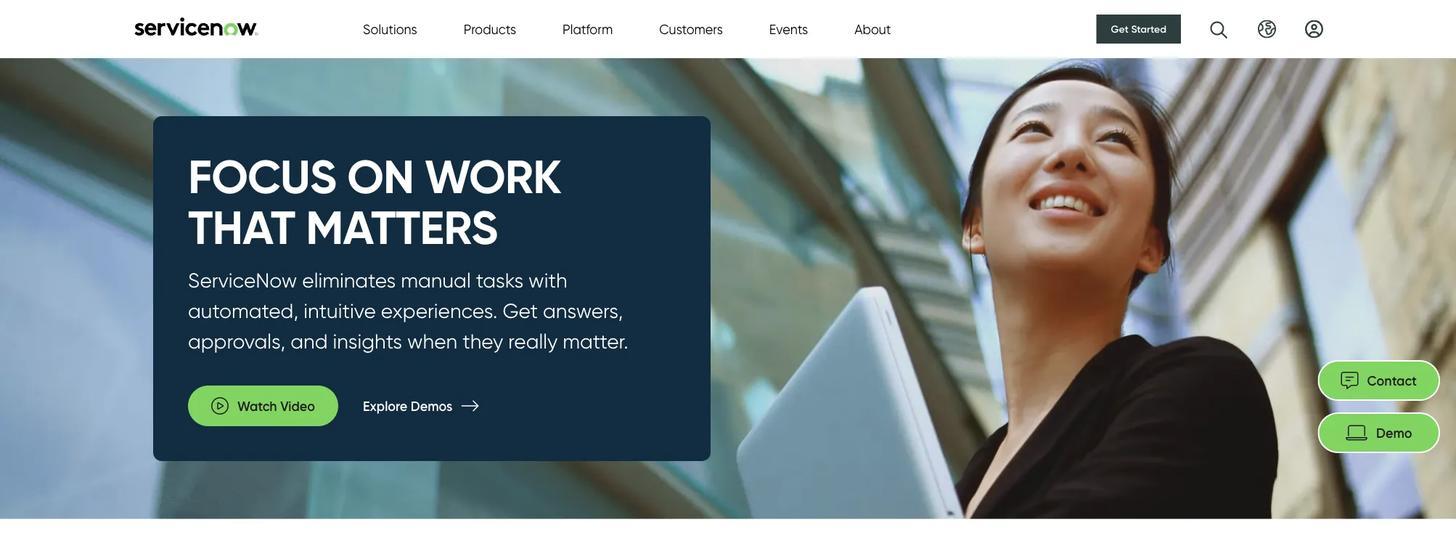 Task type: describe. For each thing, give the bounding box(es) containing it.
platform
[[563, 21, 613, 37]]

get started link
[[1097, 15, 1182, 44]]

started
[[1132, 23, 1167, 35]]

customers button
[[660, 19, 723, 39]]

products
[[464, 21, 516, 37]]

events button
[[770, 19, 808, 39]]

servicenow image
[[133, 17, 260, 36]]

get started
[[1112, 23, 1167, 35]]

platform button
[[563, 19, 613, 39]]



Task type: locate. For each thing, give the bounding box(es) containing it.
solutions button
[[363, 19, 417, 39]]

solutions
[[363, 21, 417, 37]]

events
[[770, 21, 808, 37]]

get
[[1112, 23, 1129, 35]]

customers
[[660, 21, 723, 37]]

about button
[[855, 19, 892, 39]]

about
[[855, 21, 892, 37]]

go to servicenow account image
[[1306, 20, 1324, 38]]

products button
[[464, 19, 516, 39]]



Task type: vqa. For each thing, say whether or not it's contained in the screenshot.
pandemic:
no



